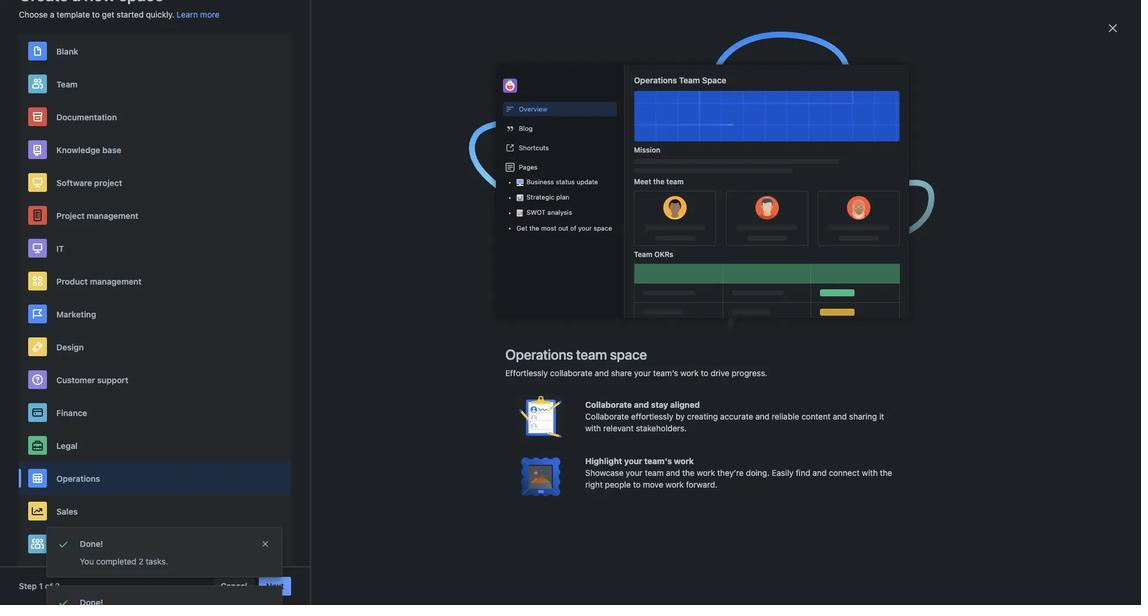 Task type: locate. For each thing, give the bounding box(es) containing it.
1 vertical spatial success image
[[56, 596, 70, 605]]

management
[[87, 210, 138, 220], [90, 276, 142, 286]]

forward.
[[686, 480, 718, 490]]

0 horizontal spatial are
[[589, 252, 600, 262]]

to right element
[[453, 319, 461, 329]]

work right team's
[[680, 368, 699, 378]]

4 page title icon image from the top
[[687, 261, 696, 270]]

:desktop: image
[[517, 179, 524, 186]]

0 vertical spatial management
[[87, 210, 138, 220]]

0 horizontal spatial with
[[585, 423, 601, 433]]

of right top
[[450, 146, 459, 156]]

1 page title icon image from the top
[[687, 154, 696, 163]]

when up the 'highlighted' on the left top
[[429, 186, 450, 195]]

space up the share on the bottom of page
[[610, 346, 647, 363]]

team inside operations team space effortlessly collaborate and share your team's work to drive progress.
[[576, 346, 607, 363]]

when left viewing
[[434, 292, 456, 302]]

1 horizontal spatial at
[[649, 146, 657, 156]]

7 getting from the top
[[702, 360, 730, 370]]

0 vertical spatial with
[[585, 423, 601, 433]]

1 vertical spatial 2
[[55, 581, 60, 591]]

are inside added to a highlighted section of the page or post you are editing or viewing; good for targeted comments on a specific word or phrase.
[[611, 213, 623, 223]]

added up targeted
[[405, 213, 429, 223]]

in for panel element to highlight important information in your space overview. the getting started in confluence link
[[762, 326, 768, 336]]

highlighted
[[448, 213, 490, 223]]

to inside highlight your team's work showcase your team and the work they're doing. easily find and connect with the right people to move work forward.
[[633, 480, 641, 490]]

viewing
[[458, 292, 488, 302]]

2
[[139, 557, 144, 567], [55, 581, 60, 591]]

2 getting from the top
[[702, 186, 730, 196]]

2 horizontal spatial operations
[[634, 75, 677, 85]]

management for product management
[[90, 276, 142, 286]]

operations for team
[[505, 346, 573, 363]]

4 getting started in confluence from the top
[[702, 259, 814, 269]]

with right "connect" in the right bottom of the page
[[862, 468, 878, 478]]

relevant
[[603, 423, 634, 433]]

1 vertical spatial are
[[589, 252, 600, 262]]

learn more link
[[177, 9, 220, 21]]

0 vertical spatial post
[[576, 213, 593, 223]]

2 vertical spatial space
[[610, 346, 647, 363]]

a left the 'highlighted' on the left top
[[441, 213, 446, 223]]

operations up effortlessly
[[505, 346, 573, 363]]

editing
[[625, 213, 651, 223]]

6 getting from the top
[[702, 326, 730, 336]]

a right choose
[[50, 9, 54, 19]]

2 page title icon image from the top
[[687, 187, 696, 197]]

1 getting started in confluence link from the top
[[702, 153, 814, 163]]

to up targeted
[[431, 213, 439, 223]]

getting
[[702, 153, 730, 163], [702, 186, 730, 196], [702, 220, 730, 230], [702, 259, 730, 269], [702, 293, 730, 303], [702, 326, 730, 336], [702, 360, 730, 370], [702, 414, 730, 424], [702, 468, 730, 478]]

8 getting started in confluence from the top
[[702, 414, 814, 424]]

Search field
[[918, 7, 1036, 26]]

operations up the sales
[[56, 473, 100, 483]]

0 horizontal spatial operations
[[56, 473, 100, 483]]

getting started in confluence for added below the content of the page or post you are viewing; good for comments that apply to the content as a whole.
[[702, 259, 814, 269]]

getting started in confluence link
[[702, 153, 814, 163], [702, 186, 814, 196], [702, 220, 814, 230], [702, 259, 814, 269], [702, 293, 814, 303], [702, 326, 814, 336], [702, 360, 814, 370], [702, 414, 814, 424], [702, 468, 814, 478]]

banner
[[0, 0, 1141, 33]]

0 vertical spatial for
[[388, 227, 398, 237]]

0 horizontal spatial post
[[554, 252, 571, 262]]

1 horizontal spatial post
[[576, 213, 593, 223]]

page left post.
[[477, 359, 497, 369]]

comments inside added below the content of the page or post you are viewing; good for comments that apply to the content as a whole.
[[333, 267, 373, 277]]

to left move
[[633, 480, 641, 490]]

the right the "meet"
[[653, 177, 665, 186]]

success image left the "done!"
[[56, 537, 70, 551]]

team right the "meet"
[[666, 177, 684, 186]]

8 getting started in confluence link from the top
[[702, 414, 814, 424]]

4 confluence from the top
[[771, 259, 814, 269]]

1 vertical spatial alert
[[47, 586, 282, 605]]

to right link
[[447, 359, 455, 369]]

1 vertical spatial added
[[403, 252, 427, 262]]

getting started in confluence for at the top of the page, so teammates can see your progress at a glance.
[[702, 153, 814, 163]]

added inside added to a highlighted section of the page or post you are editing or viewing; good for targeted comments on a specific word or phrase.
[[405, 213, 429, 223]]

link
[[430, 359, 445, 369]]

to inside operations team space effortlessly collaborate and share your team's work to drive progress.
[[701, 368, 709, 378]]

getting started in confluence for for a shareable link to your page or post.
[[702, 360, 814, 370]]

1 vertical spatial management
[[90, 276, 142, 286]]

9 getting started in confluence link from the top
[[702, 468, 814, 478]]

6 page title icon image from the top
[[687, 328, 696, 337]]

1
[[39, 581, 43, 591]]

6 getting started in confluence from the top
[[702, 326, 814, 336]]

0 vertical spatial content
[[468, 252, 497, 262]]

2 getting started in confluence link from the top
[[702, 186, 814, 196]]

legal button
[[19, 429, 291, 462]]

team
[[679, 75, 700, 85], [56, 79, 78, 89], [634, 250, 653, 259]]

with inside highlight your team's work showcase your team and the work they're doing. easily find and connect with the right people to move work forward.
[[862, 468, 878, 478]]

getting started in confluence for added to a highlighted section of the page or post you are editing or viewing; good for targeted comments on a specific word or phrase.
[[702, 220, 814, 230]]

1 success image from the top
[[56, 537, 70, 551]]

confluence for added to a highlighted section of the page or post you are editing or viewing; good for targeted comments on a specific word or phrase.
[[771, 220, 814, 230]]

page inside added to a highlighted section of the page or post you are editing or viewing; good for targeted comments on a specific word or phrase.
[[546, 213, 564, 223]]

viewing;
[[333, 227, 364, 237], [603, 252, 633, 262]]

1 vertical spatial good
[[636, 252, 655, 262]]

it
[[879, 412, 884, 422]]

doing.
[[746, 468, 770, 478]]

getting started in confluence link for when in the editor to publish.
[[702, 186, 814, 196]]

page title icon image for at the top of the page, so teammates can see your progress at a glance.
[[687, 154, 696, 163]]

2 vertical spatial team
[[645, 468, 664, 478]]

2 horizontal spatial team
[[666, 177, 684, 186]]

4 getting from the top
[[702, 259, 730, 269]]

and down team's
[[666, 468, 680, 478]]

page,
[[476, 146, 498, 156]]

in inside panel element to highlight important information in your space overview.
[[591, 319, 598, 329]]

in for added below the content of the page or post you are viewing; good for comments that apply to the content as a whole.'s the getting started in confluence link
[[762, 259, 768, 269]]

collaborate and stay aligned collaborate effortlessly by creating accurate and reliable content and sharing it with relevant stakeholders.
[[585, 400, 884, 433]]

your inside panel element to highlight important information in your space overview.
[[600, 319, 618, 329]]

content up 'as'
[[468, 252, 497, 262]]

confluence for when in the editor to publish.
[[771, 186, 814, 196]]

1 horizontal spatial are
[[611, 213, 623, 223]]

by
[[676, 412, 685, 422]]

started for added below the content of the page or post you are viewing; good for comments that apply to the content as a whole.
[[732, 259, 759, 269]]

6 confluence from the top
[[771, 326, 814, 336]]

getting for added below the content of the page or post you are viewing; good for comments that apply to the content as a whole.
[[702, 259, 730, 269]]

content
[[468, 252, 497, 262], [439, 267, 467, 277], [802, 412, 831, 422]]

team for team
[[56, 79, 78, 89]]

a
[[50, 9, 54, 19], [659, 146, 664, 156], [441, 213, 446, 223], [488, 227, 492, 237], [480, 267, 485, 277], [490, 292, 495, 302], [382, 359, 387, 369]]

or left out
[[546, 227, 554, 237]]

getting started in confluence for panel element to highlight important information in your space overview.
[[702, 326, 814, 336]]

page inside added below the content of the page or post you are viewing; good for comments that apply to the content as a whole.
[[523, 252, 542, 262]]

due
[[918, 122, 934, 132]]

are
[[611, 213, 623, 223], [589, 252, 600, 262]]

getting started in confluence link for for a shareable link to your page or post.
[[702, 360, 814, 370]]

getting started in confluence
[[702, 153, 814, 163], [702, 186, 814, 196], [702, 220, 814, 230], [702, 259, 814, 269], [702, 293, 814, 303], [702, 326, 814, 336], [702, 360, 814, 370], [702, 414, 814, 424], [702, 468, 814, 478]]

page title icon image for added below the content of the page or post you are viewing; good for comments that apply to the content as a whole.
[[687, 261, 696, 270]]

1 collaborate from the top
[[585, 400, 632, 410]]

0 horizontal spatial content
[[439, 267, 467, 277]]

learn
[[177, 9, 198, 19]]

post up phrase.
[[576, 213, 593, 223]]

added for targeted
[[405, 213, 429, 223]]

page up most
[[546, 213, 564, 223]]

4 getting started in confluence link from the top
[[702, 259, 814, 269]]

of up 'get'
[[521, 213, 529, 223]]

at left top
[[410, 146, 418, 156]]

in for the getting started in confluence link corresponding to at the top of the page, so teammates can see your progress at a glance.
[[762, 153, 768, 163]]

of up whole.
[[499, 252, 507, 262]]

the right 'get'
[[529, 224, 539, 232]]

for inside added below the content of the page or post you are viewing; good for comments that apply to the content as a whole.
[[657, 252, 667, 262]]

1 getting from the top
[[702, 153, 730, 163]]

2 inside operations team space dialog
[[55, 581, 60, 591]]

0 vertical spatial alert
[[47, 528, 282, 577]]

0 vertical spatial are
[[611, 213, 623, 223]]

7 page title icon image from the top
[[687, 361, 696, 370]]

getting for added to a highlighted section of the page or post you are editing or viewing; good for targeted comments on a specific word or phrase.
[[702, 220, 730, 230]]

your right link
[[457, 359, 475, 369]]

8 getting from the top
[[702, 414, 730, 424]]

0 vertical spatial viewing;
[[333, 227, 364, 237]]

page title icon image for for a shareable link to your page or post.
[[687, 361, 696, 370]]

blog
[[519, 125, 533, 132]]

your right information
[[600, 319, 618, 329]]

1 horizontal spatial operations
[[505, 346, 573, 363]]

team inside button
[[56, 79, 78, 89]]

1 getting started in confluence from the top
[[702, 153, 814, 163]]

the up word
[[531, 213, 543, 223]]

are left editing
[[611, 213, 623, 223]]

1 horizontal spatial content
[[468, 252, 497, 262]]

operations team space dialog
[[0, 0, 1141, 605]]

0 vertical spatial success image
[[56, 537, 70, 551]]

your right the share on the bottom of page
[[634, 368, 651, 378]]

work
[[680, 368, 699, 378], [674, 456, 694, 466], [697, 468, 715, 478], [666, 480, 684, 490]]

aligned
[[670, 400, 700, 410]]

tasks.
[[146, 557, 168, 567]]

1 confluence from the top
[[771, 153, 814, 163]]

team left space
[[679, 75, 700, 85]]

2 getting started in confluence from the top
[[702, 186, 814, 196]]

team's
[[653, 368, 678, 378]]

are inside added below the content of the page or post you are viewing; good for comments that apply to the content as a whole.
[[589, 252, 600, 262]]

can
[[559, 146, 573, 156]]

knowledge base button
[[19, 133, 291, 166]]

1 horizontal spatial with
[[862, 468, 878, 478]]

0 horizontal spatial viewing;
[[333, 227, 364, 237]]

added inside added below the content of the page or post you are viewing; good for comments that apply to the content as a whole.
[[403, 252, 427, 262]]

good
[[366, 227, 386, 237], [636, 252, 655, 262]]

you left editing
[[595, 213, 609, 223]]

highlight
[[463, 319, 499, 329]]

management right product
[[90, 276, 142, 286]]

2 vertical spatial operations
[[56, 473, 100, 483]]

2 horizontal spatial content
[[802, 412, 831, 422]]

success image down step 1 of 2
[[56, 596, 70, 605]]

customer
[[56, 375, 95, 385]]

comments up leave
[[333, 267, 373, 277]]

support
[[97, 375, 128, 385]]

confluence for at the top of the page, so teammates can see your progress at a glance.
[[771, 153, 814, 163]]

1 alert from the top
[[47, 528, 282, 577]]

0 horizontal spatial team
[[56, 79, 78, 89]]

the right below
[[454, 252, 466, 262]]

1 horizontal spatial for
[[388, 227, 398, 237]]

started for leave an inline comment when viewing a page or in the editor.
[[732, 293, 759, 303]]

the up whole.
[[509, 252, 521, 262]]

page
[[546, 213, 564, 223], [523, 252, 542, 262], [497, 292, 517, 302], [477, 359, 497, 369]]

1 vertical spatial you
[[573, 252, 586, 262]]

1 horizontal spatial team
[[634, 250, 653, 259]]

0 horizontal spatial for
[[369, 359, 380, 369]]

page title icon image for when in the editor to publish.
[[687, 187, 696, 197]]

confluence for leave an inline comment when viewing a page or in the editor.
[[771, 293, 814, 303]]

for inside added to a highlighted section of the page or post you are editing or viewing; good for targeted comments on a specific word or phrase.
[[388, 227, 398, 237]]

and left sharing at right
[[833, 412, 847, 422]]

sales button
[[19, 495, 291, 528]]

1 vertical spatial space
[[620, 319, 644, 329]]

post down phrase.
[[554, 252, 571, 262]]

inline
[[370, 292, 392, 302]]

software project button
[[19, 166, 291, 199]]

0 vertical spatial 2
[[139, 557, 144, 567]]

specific
[[494, 227, 523, 237]]

with left relevant
[[585, 423, 601, 433]]

6 getting started in confluence link from the top
[[702, 326, 814, 336]]

1 vertical spatial comments
[[333, 267, 373, 277]]

2 collaborate from the top
[[585, 412, 629, 422]]

:pencil: image
[[517, 210, 524, 217]]

management down the project
[[87, 210, 138, 220]]

update
[[577, 178, 598, 186]]

2 horizontal spatial for
[[657, 252, 667, 262]]

alert containing done!
[[47, 528, 282, 577]]

documentation
[[56, 112, 117, 122]]

or left post.
[[499, 359, 507, 369]]

2 vertical spatial for
[[369, 359, 380, 369]]

your inside at the top of the page, so teammates can see your progress at a glance.
[[592, 146, 610, 156]]

2 vertical spatial content
[[802, 412, 831, 422]]

operations left space
[[634, 75, 677, 85]]

due date
[[918, 122, 954, 132]]

as
[[470, 267, 478, 277]]

section
[[492, 213, 519, 223]]

1 vertical spatial post
[[554, 252, 571, 262]]

apps button
[[286, 7, 321, 26]]

9 confluence from the top
[[771, 468, 814, 478]]

viewing; inside added below the content of the page or post you are viewing; good for comments that apply to the content as a whole.
[[603, 252, 633, 262]]

5 page title icon image from the top
[[687, 294, 696, 304]]

tab list
[[294, 73, 466, 92]]

team up move
[[645, 468, 664, 478]]

2 left tasks.
[[139, 557, 144, 567]]

meet the team
[[634, 177, 684, 186]]

5 confluence from the top
[[771, 293, 814, 303]]

your right see
[[592, 146, 610, 156]]

work right team's
[[674, 456, 694, 466]]

project
[[56, 210, 85, 220]]

0 vertical spatial comments
[[434, 227, 474, 237]]

5 getting from the top
[[702, 293, 730, 303]]

3 page title icon image from the top
[[687, 221, 696, 230]]

operations
[[634, 75, 677, 85], [505, 346, 573, 363], [56, 473, 100, 483]]

stay
[[651, 400, 668, 410]]

effortlessly
[[505, 368, 548, 378]]

to left drive
[[701, 368, 709, 378]]

element
[[418, 319, 451, 329]]

1 horizontal spatial team
[[645, 468, 664, 478]]

a up meet the team
[[659, 146, 664, 156]]

getting started in confluence link for panel element to highlight important information in your space overview.
[[702, 326, 814, 336]]

alert
[[47, 528, 282, 577], [47, 586, 282, 605]]

0 vertical spatial when
[[429, 186, 450, 195]]

0 horizontal spatial team
[[576, 346, 607, 363]]

to right apply
[[415, 267, 422, 277]]

2 confluence from the top
[[771, 186, 814, 196]]

shortcuts
[[519, 144, 549, 152]]

0 horizontal spatial 2
[[55, 581, 60, 591]]

content right reliable
[[802, 412, 831, 422]]

1 vertical spatial operations
[[505, 346, 573, 363]]

it button
[[19, 232, 291, 265]]

operations inside operations button
[[56, 473, 100, 483]]

you down phrase.
[[573, 252, 586, 262]]

1 vertical spatial team
[[576, 346, 607, 363]]

1 horizontal spatial viewing;
[[603, 252, 633, 262]]

added
[[405, 213, 429, 223], [403, 252, 427, 262]]

operations inside operations team space effortlessly collaborate and share your team's work to drive progress.
[[505, 346, 573, 363]]

3 getting started in confluence from the top
[[702, 220, 814, 230]]

2 right the '1' on the left bottom of the page
[[55, 581, 60, 591]]

3 getting started in confluence link from the top
[[702, 220, 814, 230]]

1 vertical spatial for
[[657, 252, 667, 262]]

software project
[[56, 178, 122, 188]]

home link
[[114, 7, 144, 26]]

creating
[[687, 412, 718, 422]]

5 getting started in confluence link from the top
[[702, 293, 814, 303]]

1 horizontal spatial good
[[636, 252, 655, 262]]

7 confluence from the top
[[771, 360, 814, 370]]

close image
[[1106, 21, 1120, 35]]

space
[[594, 224, 612, 232], [620, 319, 644, 329], [610, 346, 647, 363]]

5 getting started in confluence from the top
[[702, 293, 814, 303]]

started for for a shareable link to your page or post.
[[732, 360, 759, 370]]

good left targeted
[[366, 227, 386, 237]]

home
[[118, 11, 141, 21]]

next
[[266, 581, 284, 591]]

added up apply
[[403, 252, 427, 262]]

step
[[19, 581, 37, 591]]

sharing
[[849, 412, 877, 422]]

0 vertical spatial operations
[[634, 75, 677, 85]]

0 vertical spatial good
[[366, 227, 386, 237]]

0 horizontal spatial at
[[410, 146, 418, 156]]

started for when in the editor to publish.
[[732, 186, 759, 196]]

you completed 2 tasks.
[[80, 557, 168, 567]]

team up collaborate
[[576, 346, 607, 363]]

confluence image
[[31, 9, 100, 23], [31, 9, 100, 23]]

started for at the top of the page, so teammates can see your progress at a glance.
[[732, 153, 759, 163]]

team down the blank
[[56, 79, 78, 89]]

success image
[[56, 537, 70, 551], [56, 596, 70, 605]]

:bar_chart: image
[[517, 194, 524, 201], [517, 194, 524, 201]]

leave an inline comment when viewing a page or in the editor.
[[333, 292, 580, 302]]

are down the get the most out of your space
[[589, 252, 600, 262]]

and
[[595, 368, 609, 378], [634, 400, 649, 410], [756, 412, 770, 422], [833, 412, 847, 422], [666, 468, 680, 478], [813, 468, 827, 478]]

7 getting started in confluence link from the top
[[702, 360, 814, 370]]

space right phrase.
[[594, 224, 612, 232]]

3 confluence from the top
[[771, 220, 814, 230]]

getting started in confluence link for added below the content of the page or post you are viewing; good for comments that apply to the content as a whole.
[[702, 259, 814, 269]]

or up important
[[519, 292, 527, 302]]

good down editing
[[636, 252, 655, 262]]

to inside panel element to highlight important information in your space overview.
[[453, 319, 461, 329]]

7 getting started in confluence from the top
[[702, 360, 814, 370]]

management for project management
[[87, 210, 138, 220]]

1 at from the left
[[410, 146, 418, 156]]

at right progress
[[649, 146, 657, 156]]

you
[[80, 557, 94, 567]]

3 getting from the top
[[702, 220, 730, 230]]

to left get
[[92, 9, 100, 19]]

step 1 of 2
[[19, 581, 60, 591]]

a right 'as'
[[480, 267, 485, 277]]

page down word
[[523, 252, 542, 262]]

0 horizontal spatial good
[[366, 227, 386, 237]]

1 vertical spatial with
[[862, 468, 878, 478]]

global element
[[7, 0, 916, 33]]

0 horizontal spatial comments
[[333, 267, 373, 277]]

product management button
[[19, 265, 291, 298]]

1 vertical spatial collaborate
[[585, 412, 629, 422]]

comments down the 'highlighted' on the left top
[[434, 227, 474, 237]]

0 vertical spatial you
[[595, 213, 609, 223]]

team left okrs
[[634, 250, 653, 259]]

0 vertical spatial collaborate
[[585, 400, 632, 410]]

analysis
[[548, 208, 572, 216]]

more
[[200, 9, 220, 19]]

getting started in confluence link for leave an inline comment when viewing a page or in the editor.
[[702, 293, 814, 303]]

operations for team
[[634, 75, 677, 85]]

page title icon image
[[687, 154, 696, 163], [687, 187, 696, 197], [687, 221, 696, 230], [687, 261, 696, 270], [687, 294, 696, 304], [687, 328, 696, 337], [687, 361, 696, 370], [687, 415, 696, 424], [687, 469, 696, 478]]

content down below
[[439, 267, 467, 277]]

1 vertical spatial viewing;
[[603, 252, 633, 262]]

space up operations team space effortlessly collaborate and share your team's work to drive progress.
[[620, 319, 644, 329]]

1 horizontal spatial comments
[[434, 227, 474, 237]]

and left the share on the bottom of page
[[595, 368, 609, 378]]

when
[[429, 186, 450, 195], [434, 292, 456, 302]]

of inside at the top of the page, so teammates can see your progress at a glance.
[[450, 146, 459, 156]]

ascending sorting icon page image
[[709, 122, 718, 132]]

0 vertical spatial added
[[405, 213, 429, 223]]

0 horizontal spatial you
[[573, 252, 586, 262]]

a right on at the top
[[488, 227, 492, 237]]

1 horizontal spatial you
[[595, 213, 609, 223]]

to left :desktop: icon
[[503, 186, 511, 195]]

or down word
[[544, 252, 552, 262]]



Task type: describe. For each thing, give the bounding box(es) containing it.
2 horizontal spatial team
[[679, 75, 700, 85]]

completed
[[96, 557, 136, 567]]

a inside added below the content of the page or post you are viewing; good for comments that apply to the content as a whole.
[[480, 267, 485, 277]]

team inside highlight your team's work showcase your team and the work they're doing. easily find and connect with the right people to move work forward.
[[645, 468, 664, 478]]

knowledge base
[[56, 145, 121, 155]]

editor
[[477, 186, 501, 195]]

with inside collaborate and stay aligned collaborate effortlessly by creating accurate and reliable content and sharing it with relevant stakeholders.
[[585, 423, 601, 433]]

page title icon image for panel element to highlight important information in your space overview.
[[687, 328, 696, 337]]

cancel
[[221, 581, 247, 591]]

spaces button
[[195, 7, 237, 26]]

of right out
[[570, 224, 577, 232]]

the left editor.
[[539, 292, 552, 302]]

project
[[94, 178, 122, 188]]

project management
[[56, 210, 138, 220]]

whole.
[[487, 267, 512, 277]]

see
[[575, 146, 590, 156]]

quickly.
[[146, 9, 174, 19]]

started for added to a highlighted section of the page or post you are editing or viewing; good for targeted comments on a specific word or phrase.
[[732, 220, 759, 230]]

your right out
[[578, 224, 592, 232]]

2 success image from the top
[[56, 596, 70, 605]]

finance
[[56, 408, 87, 418]]

showcase
[[585, 468, 624, 478]]

team's
[[644, 456, 672, 466]]

of inside added below the content of the page or post you are viewing; good for comments that apply to the content as a whole.
[[499, 252, 507, 262]]

publish.
[[513, 186, 545, 195]]

a inside at the top of the page, so teammates can see your progress at a glance.
[[659, 146, 664, 156]]

2 alert from the top
[[47, 586, 282, 605]]

meet
[[634, 177, 651, 186]]

date
[[936, 122, 954, 132]]

swot analysis
[[527, 208, 572, 216]]

of right the '1' on the left bottom of the page
[[45, 581, 53, 591]]

the inside added to a highlighted section of the page or post you are editing or viewing; good for targeted comments on a specific word or phrase.
[[531, 213, 543, 223]]

the up the forward.
[[682, 468, 695, 478]]

the left top
[[420, 146, 433, 156]]

:pencil: image
[[517, 210, 524, 217]]

the right "connect" in the right bottom of the page
[[880, 468, 892, 478]]

drive
[[711, 368, 730, 378]]

design button
[[19, 331, 291, 363]]

the left page,
[[461, 146, 474, 156]]

confluence for for a shareable link to your page or post.
[[771, 360, 814, 370]]

getting for panel element to highlight important information in your space overview.
[[702, 326, 730, 336]]

most
[[541, 224, 557, 232]]

so
[[500, 146, 510, 156]]

work right move
[[666, 480, 684, 490]]

getting for for a shareable link to your page or post.
[[702, 360, 730, 370]]

getting started in confluence for when in the editor to publish.
[[702, 186, 814, 196]]

or right editing
[[653, 213, 661, 223]]

comments inside added to a highlighted section of the page or post you are editing or viewing; good for targeted comments on a specific word or phrase.
[[434, 227, 474, 237]]

the left editor
[[462, 186, 475, 195]]

your up people
[[626, 468, 643, 478]]

marketing
[[56, 309, 96, 319]]

top
[[435, 146, 448, 156]]

added for to
[[403, 252, 427, 262]]

page title icon image for leave an inline comment when viewing a page or in the editor.
[[687, 294, 696, 304]]

overview
[[519, 105, 548, 113]]

connect
[[829, 468, 860, 478]]

1 vertical spatial when
[[434, 292, 456, 302]]

or inside added below the content of the page or post you are viewing; good for comments that apply to the content as a whole.
[[544, 252, 552, 262]]

page title icon image for added to a highlighted section of the page or post you are editing or viewing; good for targeted comments on a specific word or phrase.
[[687, 221, 696, 230]]

page
[[687, 122, 707, 132]]

they're
[[717, 468, 744, 478]]

and inside operations team space effortlessly collaborate and share your team's work to drive progress.
[[595, 368, 609, 378]]

cancel button
[[214, 577, 254, 596]]

team for team okrs
[[634, 250, 653, 259]]

the down below
[[424, 267, 437, 277]]

and right find
[[813, 468, 827, 478]]

teammates
[[512, 146, 557, 156]]

sales
[[56, 506, 78, 516]]

targeted
[[400, 227, 432, 237]]

a right viewing
[[490, 292, 495, 302]]

customer support button
[[19, 363, 291, 396]]

share
[[611, 368, 632, 378]]

you inside added below the content of the page or post you are viewing; good for comments that apply to the content as a whole.
[[573, 252, 586, 262]]

:desktop: image
[[517, 179, 524, 186]]

space inside panel element to highlight important information in your space overview.
[[620, 319, 644, 329]]

and left reliable
[[756, 412, 770, 422]]

9 page title icon image from the top
[[687, 469, 696, 478]]

people
[[605, 480, 631, 490]]

viewing; inside added to a highlighted section of the page or post you are editing or viewing; good for targeted comments on a specific word or phrase.
[[333, 227, 364, 237]]

1 vertical spatial content
[[439, 267, 467, 277]]

that
[[375, 267, 390, 277]]

finance button
[[19, 396, 291, 429]]

phrase.
[[556, 227, 584, 237]]

highlight
[[585, 456, 622, 466]]

work inside operations team space effortlessly collaborate and share your team's work to drive progress.
[[680, 368, 699, 378]]

post.
[[509, 359, 530, 369]]

confluence for panel element to highlight important information in your space overview.
[[771, 326, 814, 336]]

in for the getting started in confluence link associated with leave an inline comment when viewing a page or in the editor.
[[762, 293, 768, 303]]

okrs
[[654, 250, 673, 259]]

a left shareable
[[382, 359, 387, 369]]

getting started in confluence link for at the top of the page, so teammates can see your progress at a glance.
[[702, 153, 814, 163]]

on
[[476, 227, 485, 237]]

right
[[585, 480, 603, 490]]

your inside operations team space effortlessly collaborate and share your team's work to drive progress.
[[634, 368, 651, 378]]

human resources button
[[19, 528, 291, 561]]

stakeholders.
[[636, 423, 687, 433]]

knowledge
[[56, 145, 100, 155]]

started inside operations team space dialog
[[117, 9, 144, 19]]

getting for at the top of the page, so teammates can see your progress at a glance.
[[702, 153, 730, 163]]

easily
[[772, 468, 794, 478]]

accurate
[[720, 412, 753, 422]]

customer support
[[56, 375, 128, 385]]

1 horizontal spatial 2
[[139, 557, 144, 567]]

2 at from the left
[[649, 146, 657, 156]]

base
[[102, 145, 121, 155]]

business status update
[[527, 178, 598, 186]]

dismiss image
[[261, 540, 270, 549]]

or up the get the most out of your space
[[566, 213, 574, 223]]

below
[[430, 252, 452, 262]]

and up effortlessly
[[634, 400, 649, 410]]

9 getting started in confluence from the top
[[702, 468, 814, 478]]

banner containing home
[[0, 0, 1141, 33]]

good inside added to a highlighted section of the page or post you are editing or viewing; good for targeted comments on a specific word or phrase.
[[366, 227, 386, 237]]

0 vertical spatial team
[[666, 177, 684, 186]]

in for ninth the getting started in confluence link from the top
[[762, 468, 768, 478]]

page down whole.
[[497, 292, 517, 302]]

space inside operations team space effortlessly collaborate and share your team's work to drive progress.
[[610, 346, 647, 363]]

an
[[359, 292, 368, 302]]

to inside added below the content of the page or post you are viewing; good for comments that apply to the content as a whole.
[[415, 267, 422, 277]]

to inside added to a highlighted section of the page or post you are editing or viewing; good for targeted comments on a specific word or phrase.
[[431, 213, 439, 223]]

8 confluence from the top
[[771, 414, 814, 424]]

overview.
[[333, 333, 372, 343]]

getting for when in the editor to publish.
[[702, 186, 730, 196]]

when in the editor to publish.
[[427, 186, 545, 195]]

in for the getting started in confluence link corresponding to for a shareable link to your page or post.
[[762, 360, 768, 370]]

blank
[[56, 46, 78, 56]]

of inside added to a highlighted section of the page or post you are editing or viewing; good for targeted comments on a specific word or phrase.
[[521, 213, 529, 223]]

team button
[[19, 68, 291, 100]]

getting started in confluence for leave an inline comment when viewing a page or in the editor.
[[702, 293, 814, 303]]

getting for leave an inline comment when viewing a page or in the editor.
[[702, 293, 730, 303]]

next button
[[259, 577, 291, 596]]

pages
[[519, 163, 538, 171]]

in for added to a highlighted section of the page or post you are editing or viewing; good for targeted comments on a specific word or phrase.'s the getting started in confluence link
[[762, 220, 768, 230]]

post inside added below the content of the page or post you are viewing; good for comments that apply to the content as a whole.
[[554, 252, 571, 262]]

post inside added to a highlighted section of the page or post you are editing or viewing; good for targeted comments on a specific word or phrase.
[[576, 213, 593, 223]]

mission
[[634, 146, 660, 154]]

project management button
[[19, 199, 291, 232]]

team okrs
[[634, 250, 673, 259]]

glance.
[[333, 160, 363, 170]]

8 page title icon image from the top
[[687, 415, 696, 424]]

in for when in the editor to publish.'s the getting started in confluence link
[[762, 186, 768, 196]]

a inside dialog
[[50, 9, 54, 19]]

started for panel element to highlight important information in your space overview.
[[732, 326, 759, 336]]

content inside collaborate and stay aligned collaborate effortlessly by creating accurate and reliable content and sharing it with relevant stakeholders.
[[802, 412, 831, 422]]

in for eighth the getting started in confluence link from the top of the page
[[762, 414, 768, 424]]

getting started in confluence link for added to a highlighted section of the page or post you are editing or viewing; good for targeted comments on a specific word or phrase.
[[702, 220, 814, 230]]

you inside added to a highlighted section of the page or post you are editing or viewing; good for targeted comments on a specific word or phrase.
[[595, 213, 609, 223]]

swot
[[527, 208, 546, 216]]

get
[[102, 9, 114, 19]]

your left team's
[[624, 456, 642, 466]]

editor.
[[554, 292, 580, 302]]

human
[[56, 539, 84, 549]]

confluence for added below the content of the page or post you are viewing; good for comments that apply to the content as a whole.
[[771, 259, 814, 269]]

marketing button
[[19, 298, 291, 331]]

get
[[517, 224, 528, 232]]

product management
[[56, 276, 142, 286]]

good inside added below the content of the page or post you are viewing; good for comments that apply to the content as a whole.
[[636, 252, 655, 262]]

design
[[56, 342, 84, 352]]

work up the forward.
[[697, 468, 715, 478]]

legal
[[56, 441, 78, 451]]

0 vertical spatial space
[[594, 224, 612, 232]]

progress
[[612, 146, 647, 156]]

9 getting from the top
[[702, 468, 730, 478]]

apply
[[392, 267, 413, 277]]



Task type: vqa. For each thing, say whether or not it's contained in the screenshot.
the top 'space'
yes



